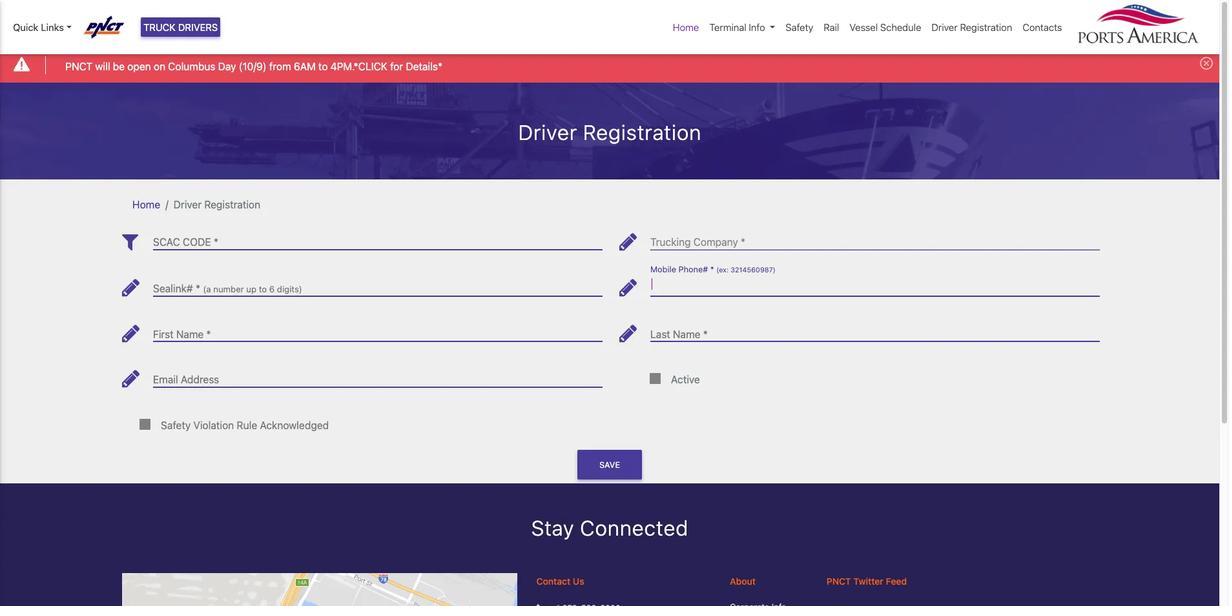 Task type: describe. For each thing, give the bounding box(es) containing it.
pnct twitter feed
[[827, 576, 907, 587]]

last name *
[[651, 329, 708, 340]]

rail link
[[819, 15, 845, 40]]

Trucking Company * text field
[[651, 227, 1101, 250]]

(10/9)
[[239, 60, 267, 72]]

Email Address text field
[[153, 364, 603, 388]]

1 horizontal spatial driver
[[518, 120, 577, 145]]

pnct for pnct twitter feed
[[827, 576, 852, 587]]

truck drivers link
[[141, 17, 221, 37]]

vessel
[[850, 21, 878, 33]]

safety link
[[781, 15, 819, 40]]

drivers
[[178, 21, 218, 33]]

(a
[[203, 284, 211, 295]]

name for first
[[176, 329, 204, 340]]

mobile
[[651, 265, 677, 275]]

4pm.*click
[[331, 60, 388, 72]]

terminal
[[710, 21, 747, 33]]

0 horizontal spatial registration
[[204, 199, 261, 210]]

6am
[[294, 60, 316, 72]]

truck
[[143, 21, 176, 33]]

trucking company *
[[651, 237, 746, 248]]

0 horizontal spatial driver registration
[[174, 199, 261, 210]]

first name *
[[153, 329, 211, 340]]

to inside pnct will be open on columbus day (10/9) from 6am to 4pm.*click for details* link
[[319, 60, 328, 72]]

1 vertical spatial home
[[132, 199, 160, 210]]

day
[[218, 60, 236, 72]]

* for scac code *
[[214, 237, 219, 248]]

acknowledged
[[260, 420, 329, 432]]

1 horizontal spatial driver registration
[[518, 120, 702, 145]]

safety for safety violation rule acknowledged
[[161, 420, 191, 432]]

contact us
[[537, 576, 585, 587]]

active
[[671, 374, 700, 386]]

1 horizontal spatial registration
[[583, 120, 702, 145]]

save
[[600, 461, 620, 470]]

contacts
[[1023, 21, 1063, 33]]

will
[[95, 60, 110, 72]]

pnct will be open on columbus day (10/9) from 6am to 4pm.*click for details*
[[65, 60, 443, 72]]

truck drivers
[[143, 21, 218, 33]]

sealink# * (a number up to 6 digits)
[[153, 283, 302, 295]]

* left (a at the top left of page
[[196, 283, 200, 295]]

quick
[[13, 21, 38, 33]]

code
[[183, 237, 211, 248]]

phone#
[[679, 265, 708, 275]]

up
[[246, 284, 257, 295]]

email
[[153, 374, 178, 386]]

driver registration link
[[927, 15, 1018, 40]]

first
[[153, 329, 174, 340]]

company
[[694, 237, 739, 248]]

* for last name *
[[704, 329, 708, 340]]

trucking
[[651, 237, 691, 248]]

First Name * text field
[[153, 318, 603, 342]]

us
[[573, 576, 585, 587]]

from
[[269, 60, 291, 72]]

pnct will be open on columbus day (10/9) from 6am to 4pm.*click for details* link
[[65, 59, 443, 74]]

Last Name * text field
[[651, 318, 1101, 342]]

columbus
[[168, 60, 216, 72]]

(ex:
[[717, 266, 729, 274]]

contact
[[537, 576, 571, 587]]



Task type: vqa. For each thing, say whether or not it's contained in the screenshot.
customerservice@pnct.net link
no



Task type: locate. For each thing, give the bounding box(es) containing it.
info
[[749, 21, 766, 33]]

*
[[214, 237, 219, 248], [741, 237, 746, 248], [711, 265, 715, 275], [196, 283, 200, 295], [206, 329, 211, 340], [704, 329, 708, 340]]

stay
[[531, 517, 574, 541]]

violation
[[193, 420, 234, 432]]

safety for safety
[[786, 21, 814, 33]]

0 vertical spatial safety
[[786, 21, 814, 33]]

registration
[[961, 21, 1013, 33], [583, 120, 702, 145], [204, 199, 261, 210]]

pnct
[[65, 60, 93, 72], [827, 576, 852, 587]]

1 vertical spatial driver
[[518, 120, 577, 145]]

1 horizontal spatial home link
[[668, 15, 705, 40]]

pnct left twitter
[[827, 576, 852, 587]]

0 vertical spatial pnct
[[65, 60, 93, 72]]

SCAC CODE * search field
[[153, 227, 603, 250]]

quick links
[[13, 21, 64, 33]]

terminal info link
[[705, 15, 781, 40]]

driver inside the driver registration link
[[932, 21, 958, 33]]

last
[[651, 329, 671, 340]]

save button
[[578, 450, 642, 480]]

* for trucking company *
[[741, 237, 746, 248]]

0 horizontal spatial name
[[176, 329, 204, 340]]

vessel schedule
[[850, 21, 922, 33]]

2 name from the left
[[673, 329, 701, 340]]

home link left "terminal"
[[668, 15, 705, 40]]

None text field
[[153, 273, 603, 296], [651, 273, 1101, 296], [153, 273, 603, 296], [651, 273, 1101, 296]]

* left (ex:
[[711, 265, 715, 275]]

2 vertical spatial driver
[[174, 199, 202, 210]]

1 horizontal spatial safety
[[786, 21, 814, 33]]

home link up the scac
[[132, 199, 160, 210]]

0 horizontal spatial safety
[[161, 420, 191, 432]]

stay connected
[[531, 517, 689, 541]]

safety left violation
[[161, 420, 191, 432]]

1 horizontal spatial home
[[673, 21, 700, 33]]

quick links link
[[13, 20, 72, 35]]

safety
[[786, 21, 814, 33], [161, 420, 191, 432]]

* for mobile phone# * (ex: 3214560987)
[[711, 265, 715, 275]]

home left "terminal"
[[673, 21, 700, 33]]

1 horizontal spatial name
[[673, 329, 701, 340]]

email address
[[153, 374, 219, 386]]

links
[[41, 21, 64, 33]]

vessel schedule link
[[845, 15, 927, 40]]

to
[[319, 60, 328, 72], [259, 284, 267, 295]]

* for first name *
[[206, 329, 211, 340]]

name right last
[[673, 329, 701, 340]]

registration inside the driver registration link
[[961, 21, 1013, 33]]

rail
[[824, 21, 840, 33]]

0 horizontal spatial home
[[132, 199, 160, 210]]

to right 6am
[[319, 60, 328, 72]]

terminal info
[[710, 21, 766, 33]]

1 vertical spatial home link
[[132, 199, 160, 210]]

to left 6
[[259, 284, 267, 295]]

digits)
[[277, 284, 302, 295]]

pnct for pnct will be open on columbus day (10/9) from 6am to 4pm.*click for details*
[[65, 60, 93, 72]]

name right first
[[176, 329, 204, 340]]

0 vertical spatial registration
[[961, 21, 1013, 33]]

2 horizontal spatial driver registration
[[932, 21, 1013, 33]]

name
[[176, 329, 204, 340], [673, 329, 701, 340]]

pnct left will
[[65, 60, 93, 72]]

0 vertical spatial driver
[[932, 21, 958, 33]]

2 horizontal spatial driver
[[932, 21, 958, 33]]

safety left rail
[[786, 21, 814, 33]]

1 vertical spatial driver registration
[[518, 120, 702, 145]]

mobile phone# * (ex: 3214560987)
[[651, 265, 776, 275]]

to inside sealink# * (a number up to 6 digits)
[[259, 284, 267, 295]]

0 horizontal spatial to
[[259, 284, 267, 295]]

1 horizontal spatial pnct
[[827, 576, 852, 587]]

number
[[213, 284, 244, 295]]

0 horizontal spatial driver
[[174, 199, 202, 210]]

2 vertical spatial registration
[[204, 199, 261, 210]]

rule
[[237, 420, 257, 432]]

close image
[[1201, 57, 1214, 70]]

driver
[[932, 21, 958, 33], [518, 120, 577, 145], [174, 199, 202, 210]]

* right 'company'
[[741, 237, 746, 248]]

1 vertical spatial to
[[259, 284, 267, 295]]

driver registration
[[932, 21, 1013, 33], [518, 120, 702, 145], [174, 199, 261, 210]]

home link
[[668, 15, 705, 40], [132, 199, 160, 210]]

6
[[269, 284, 275, 295]]

open
[[127, 60, 151, 72]]

pnct inside alert
[[65, 60, 93, 72]]

3214560987)
[[731, 266, 776, 274]]

1 vertical spatial pnct
[[827, 576, 852, 587]]

* right last
[[704, 329, 708, 340]]

about
[[730, 576, 756, 587]]

scac
[[153, 237, 180, 248]]

1 vertical spatial registration
[[583, 120, 702, 145]]

name for last
[[673, 329, 701, 340]]

0 horizontal spatial pnct
[[65, 60, 93, 72]]

twitter
[[854, 576, 884, 587]]

connected
[[580, 517, 689, 541]]

* right code
[[214, 237, 219, 248]]

0 vertical spatial driver registration
[[932, 21, 1013, 33]]

schedule
[[881, 21, 922, 33]]

scac code *
[[153, 237, 219, 248]]

contacts link
[[1018, 15, 1068, 40]]

1 vertical spatial safety
[[161, 420, 191, 432]]

home up the scac
[[132, 199, 160, 210]]

0 vertical spatial to
[[319, 60, 328, 72]]

safety violation rule acknowledged
[[161, 420, 329, 432]]

pnct will be open on columbus day (10/9) from 6am to 4pm.*click for details* alert
[[0, 48, 1220, 82]]

address
[[181, 374, 219, 386]]

0 horizontal spatial home link
[[132, 199, 160, 210]]

* down (a at the top left of page
[[206, 329, 211, 340]]

feed
[[886, 576, 907, 587]]

0 vertical spatial home
[[673, 21, 700, 33]]

2 vertical spatial driver registration
[[174, 199, 261, 210]]

home
[[673, 21, 700, 33], [132, 199, 160, 210]]

details*
[[406, 60, 443, 72]]

on
[[154, 60, 165, 72]]

0 vertical spatial home link
[[668, 15, 705, 40]]

2 horizontal spatial registration
[[961, 21, 1013, 33]]

be
[[113, 60, 125, 72]]

for
[[390, 60, 403, 72]]

1 horizontal spatial to
[[319, 60, 328, 72]]

sealink#
[[153, 283, 193, 295]]

1 name from the left
[[176, 329, 204, 340]]



